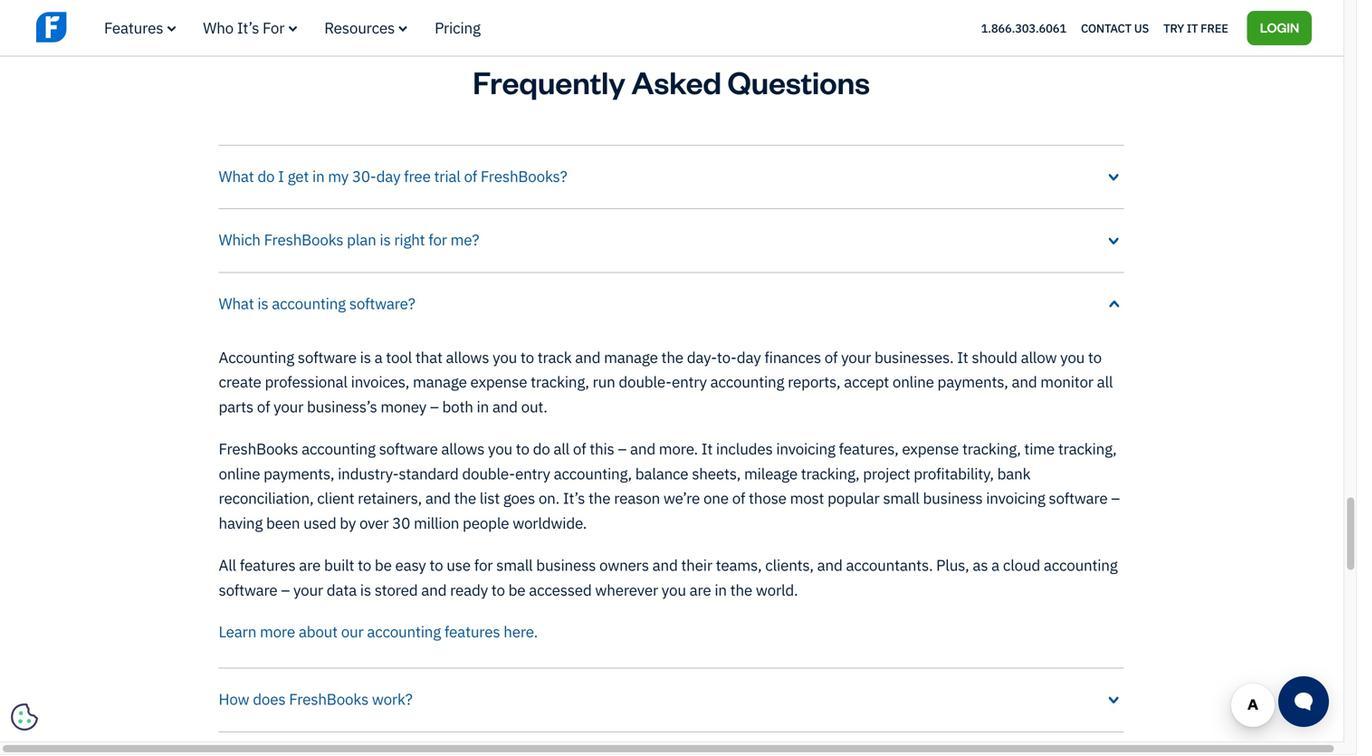 Task type: vqa. For each thing, say whether or not it's contained in the screenshot.
BE
yes



Task type: locate. For each thing, give the bounding box(es) containing it.
accounting
[[272, 293, 346, 313], [711, 372, 785, 392], [302, 439, 376, 459], [1044, 555, 1118, 575], [367, 622, 441, 642]]

payments, inside the freshbooks accounting software allows you to do all of this – and more. it includes invoicing features, expense tracking, time tracking, online payments, industry-standard double-entry accounting, balance sheets, mileage tracking, project profitability, bank reconciliation, client retainers, and the list goes on. it's the reason we're one of those most popular small business invoicing software – having been used by over 30 million people worldwide.
[[264, 464, 335, 484]]

data
[[327, 580, 357, 600]]

freshbooks inside the freshbooks accounting software allows you to do all of this – and more. it includes invoicing features, expense tracking, time tracking, online payments, industry-standard double-entry accounting, balance sheets, mileage tracking, project profitability, bank reconciliation, client retainers, and the list goes on. it's the reason we're one of those most popular small business invoicing software – having been used by over 30 million people worldwide.
[[219, 439, 298, 459]]

0 vertical spatial a
[[375, 347, 383, 367]]

allows up standard at the left bottom of page
[[442, 439, 485, 459]]

online
[[893, 372, 935, 392], [219, 464, 260, 484]]

most
[[790, 488, 825, 508]]

you inside all features are built to be easy to use for small business owners and their teams, clients, and accountants. plus, as a cloud accounting software – your data is stored and ready to be accessed wherever you are in the world.
[[662, 580, 686, 600]]

expense up 'out.'
[[471, 372, 528, 392]]

0 vertical spatial it's
[[237, 18, 259, 38]]

be left easy
[[375, 555, 392, 575]]

it inside accounting software is a tool that allows you to track and manage the day-to-day finances of your businesses. it should allow you to create professional invoices, manage expense tracking, run double-entry accounting reports, accept online payments, and monitor all parts of your business's money – both in and out.
[[958, 347, 969, 367]]

clients,
[[766, 555, 814, 575]]

1 horizontal spatial double-
[[619, 372, 672, 392]]

0 vertical spatial expense
[[471, 372, 528, 392]]

is right the plan
[[380, 230, 391, 250]]

0 horizontal spatial are
[[299, 555, 321, 575]]

that
[[416, 347, 443, 367]]

features
[[240, 555, 296, 575], [445, 622, 500, 642]]

software down all
[[219, 580, 278, 600]]

1 horizontal spatial for
[[474, 555, 493, 575]]

in left my
[[312, 166, 325, 186]]

1 horizontal spatial expense
[[903, 439, 959, 459]]

1 vertical spatial business
[[537, 555, 596, 575]]

small down people
[[497, 555, 533, 575]]

track
[[538, 347, 572, 367]]

1 vertical spatial day
[[737, 347, 761, 367]]

business inside the freshbooks accounting software allows you to do all of this – and more. it includes invoicing features, expense tracking, time tracking, online payments, industry-standard double-entry accounting, balance sheets, mileage tracking, project profitability, bank reconciliation, client retainers, and the list goes on. it's the reason we're one of those most popular small business invoicing software – having been used by over 30 million people worldwide.
[[924, 488, 983, 508]]

ready
[[450, 580, 488, 600]]

0 horizontal spatial do
[[258, 166, 275, 186]]

2 what from the top
[[219, 293, 254, 313]]

in
[[312, 166, 325, 186], [477, 397, 489, 417], [715, 580, 727, 600]]

the left day-
[[662, 347, 684, 367]]

be
[[375, 555, 392, 575], [509, 580, 526, 600]]

a
[[375, 347, 383, 367], [992, 555, 1000, 575]]

1 vertical spatial it's
[[563, 488, 585, 508]]

1 vertical spatial are
[[690, 580, 712, 600]]

time
[[1025, 439, 1055, 459]]

the
[[662, 347, 684, 367], [454, 488, 476, 508], [589, 488, 611, 508], [731, 580, 753, 600]]

1 vertical spatial in
[[477, 397, 489, 417]]

business up accessed
[[537, 555, 596, 575]]

who
[[203, 18, 234, 38]]

accounting down stored
[[367, 622, 441, 642]]

1 horizontal spatial it
[[958, 347, 969, 367]]

in down 'teams,'
[[715, 580, 727, 600]]

for right use
[[474, 555, 493, 575]]

day left finances
[[737, 347, 761, 367]]

0 horizontal spatial payments,
[[264, 464, 335, 484]]

freshbooks right does
[[289, 689, 369, 709]]

allow
[[1021, 347, 1057, 367]]

a left tool
[[375, 347, 383, 367]]

0 horizontal spatial it
[[702, 439, 713, 459]]

software inside accounting software is a tool that allows you to track and manage the day-to-day finances of your businesses. it should allow you to create professional invoices, manage expense tracking, run double-entry accounting reports, accept online payments, and monitor all parts of your business's money – both in and out.
[[298, 347, 357, 367]]

allows
[[446, 347, 489, 367], [442, 439, 485, 459]]

entry up goes
[[515, 464, 551, 484]]

more
[[260, 622, 295, 642]]

wherever
[[596, 580, 659, 600]]

of right trial
[[464, 166, 477, 186]]

0 vertical spatial payments,
[[938, 372, 1009, 392]]

1 vertical spatial what
[[219, 293, 254, 313]]

questions
[[728, 61, 870, 102]]

you down their
[[662, 580, 686, 600]]

expense up profitability,
[[903, 439, 959, 459]]

1 horizontal spatial small
[[884, 488, 920, 508]]

are
[[299, 555, 321, 575], [690, 580, 712, 600]]

business inside all features are built to be easy to use for small business owners and their teams, clients, and accountants. plus, as a cloud accounting software – your data is stored and ready to be accessed wherever you are in the world.
[[537, 555, 596, 575]]

cookie consent banner dialog
[[14, 519, 285, 728]]

how
[[219, 689, 249, 709]]

their
[[682, 555, 713, 575]]

and up balance
[[630, 439, 656, 459]]

1 horizontal spatial features
[[445, 622, 500, 642]]

0 vertical spatial double-
[[619, 372, 672, 392]]

are down their
[[690, 580, 712, 600]]

0 vertical spatial entry
[[672, 372, 707, 392]]

0 vertical spatial small
[[884, 488, 920, 508]]

0 vertical spatial allows
[[446, 347, 489, 367]]

double- right run in the left of the page
[[619, 372, 672, 392]]

entry inside accounting software is a tool that allows you to track and manage the day-to-day finances of your businesses. it should allow you to create professional invoices, manage expense tracking, run double-entry accounting reports, accept online payments, and monitor all parts of your business's money – both in and out.
[[672, 372, 707, 392]]

all up accounting,
[[554, 439, 570, 459]]

0 vertical spatial freshbooks
[[264, 230, 344, 250]]

payments,
[[938, 372, 1009, 392], [264, 464, 335, 484]]

what
[[219, 166, 254, 186], [219, 293, 254, 313]]

0 horizontal spatial for
[[429, 230, 447, 250]]

you
[[493, 347, 517, 367], [1061, 347, 1085, 367], [488, 439, 513, 459], [662, 580, 686, 600]]

it inside the freshbooks accounting software allows you to do all of this – and more. it includes invoicing features, expense tracking, time tracking, online payments, industry-standard double-entry accounting, balance sheets, mileage tracking, project profitability, bank reconciliation, client retainers, and the list goes on. it's the reason we're one of those most popular small business invoicing software – having been used by over 30 million people worldwide.
[[702, 439, 713, 459]]

software
[[298, 347, 357, 367], [379, 439, 438, 459], [1049, 488, 1108, 508], [219, 580, 278, 600]]

work?
[[372, 689, 413, 709]]

reports,
[[788, 372, 841, 392]]

1 horizontal spatial in
[[477, 397, 489, 417]]

for left me?
[[429, 230, 447, 250]]

entry
[[672, 372, 707, 392], [515, 464, 551, 484]]

1 horizontal spatial invoicing
[[987, 488, 1046, 508]]

0 horizontal spatial small
[[497, 555, 533, 575]]

us
[[1135, 20, 1150, 36]]

freshbooks logo image
[[36, 10, 177, 44]]

1 vertical spatial freshbooks
[[219, 439, 298, 459]]

money
[[381, 397, 427, 417]]

your down professional
[[274, 397, 304, 417]]

payments, down the should
[[938, 372, 1009, 392]]

0 vertical spatial manage
[[604, 347, 658, 367]]

asked
[[632, 61, 722, 102]]

1.866.303.6061 link
[[982, 20, 1067, 36]]

should
[[972, 347, 1018, 367]]

is right 'data'
[[360, 580, 371, 600]]

what up accounting
[[219, 293, 254, 313]]

1 horizontal spatial day
[[737, 347, 761, 367]]

2 vertical spatial your
[[293, 580, 323, 600]]

you inside the freshbooks accounting software allows you to do all of this – and more. it includes invoicing features, expense tracking, time tracking, online payments, industry-standard double-entry accounting, balance sheets, mileage tracking, project profitability, bank reconciliation, client retainers, and the list goes on. it's the reason we're one of those most popular small business invoicing software – having been used by over 30 million people worldwide.
[[488, 439, 513, 459]]

of
[[464, 166, 477, 186], [825, 347, 838, 367], [257, 397, 270, 417], [573, 439, 586, 459], [733, 488, 746, 508]]

on.
[[539, 488, 560, 508]]

1 horizontal spatial business
[[924, 488, 983, 508]]

easy
[[395, 555, 426, 575]]

double- up 'list'
[[462, 464, 515, 484]]

0 vertical spatial business
[[924, 488, 983, 508]]

1 vertical spatial small
[[497, 555, 533, 575]]

1 horizontal spatial entry
[[672, 372, 707, 392]]

tracking, right time
[[1059, 439, 1117, 459]]

0 horizontal spatial entry
[[515, 464, 551, 484]]

tracking, inside accounting software is a tool that allows you to track and manage the day-to-day finances of your businesses. it should allow you to create professional invoices, manage expense tracking, run double-entry accounting reports, accept online payments, and monitor all parts of your business's money – both in and out.
[[531, 372, 590, 392]]

–
[[430, 397, 439, 417], [618, 439, 627, 459], [1112, 488, 1121, 508], [281, 580, 290, 600]]

1 vertical spatial invoicing
[[987, 488, 1046, 508]]

what for what is accounting software?
[[219, 293, 254, 313]]

your inside all features are built to be easy to use for small business owners and their teams, clients, and accountants. plus, as a cloud accounting software – your data is stored and ready to be accessed wherever you are in the world.
[[293, 580, 323, 600]]

payments, up reconciliation,
[[264, 464, 335, 484]]

frequently
[[473, 61, 626, 102]]

features link
[[104, 18, 176, 38]]

are left built
[[299, 555, 321, 575]]

what left i
[[219, 166, 254, 186]]

in inside accounting software is a tool that allows you to track and manage the day-to-day finances of your businesses. it should allow you to create professional invoices, manage expense tracking, run double-entry accounting reports, accept online payments, and monitor all parts of your business's money – both in and out.
[[477, 397, 489, 417]]

retainers,
[[358, 488, 422, 508]]

this
[[590, 439, 615, 459]]

0 vertical spatial day
[[376, 166, 401, 186]]

by
[[340, 513, 356, 533]]

accounting,
[[554, 464, 632, 484]]

do
[[258, 166, 275, 186], [533, 439, 550, 459]]

small inside all features are built to be easy to use for small business owners and their teams, clients, and accountants. plus, as a cloud accounting software – your data is stored and ready to be accessed wherever you are in the world.
[[497, 555, 533, 575]]

software up standard at the left bottom of page
[[379, 439, 438, 459]]

of left this
[[573, 439, 586, 459]]

industry-
[[338, 464, 399, 484]]

1 horizontal spatial it's
[[563, 488, 585, 508]]

it left the should
[[958, 347, 969, 367]]

1 horizontal spatial be
[[509, 580, 526, 600]]

2 vertical spatial freshbooks
[[289, 689, 369, 709]]

and
[[575, 347, 601, 367], [1012, 372, 1038, 392], [493, 397, 518, 417], [630, 439, 656, 459], [426, 488, 451, 508], [653, 555, 678, 575], [818, 555, 843, 575], [421, 580, 447, 600]]

in inside all features are built to be easy to use for small business owners and their teams, clients, and accountants. plus, as a cloud accounting software – your data is stored and ready to be accessed wherever you are in the world.
[[715, 580, 727, 600]]

0 vertical spatial what
[[219, 166, 254, 186]]

it's right on.
[[563, 488, 585, 508]]

freshbooks left the plan
[[264, 230, 344, 250]]

0 vertical spatial in
[[312, 166, 325, 186]]

manage up run in the left of the page
[[604, 347, 658, 367]]

double- inside the freshbooks accounting software allows you to do all of this – and more. it includes invoicing features, expense tracking, time tracking, online payments, industry-standard double-entry accounting, balance sheets, mileage tracking, project profitability, bank reconciliation, client retainers, and the list goes on. it's the reason we're one of those most popular small business invoicing software – having been used by over 30 million people worldwide.
[[462, 464, 515, 484]]

monitor
[[1041, 372, 1094, 392]]

0 vertical spatial invoicing
[[777, 439, 836, 459]]

includes
[[716, 439, 773, 459]]

online down businesses.
[[893, 372, 935, 392]]

your up accept
[[842, 347, 872, 367]]

0 vertical spatial online
[[893, 372, 935, 392]]

accounting software is a tool that allows you to track and manage the day-to-day finances of your businesses. it should allow you to create professional invoices, manage expense tracking, run double-entry accounting reports, accept online payments, and monitor all parts of your business's money – both in and out.
[[219, 347, 1114, 417]]

a right as
[[992, 555, 1000, 575]]

1 vertical spatial a
[[992, 555, 1000, 575]]

teams,
[[716, 555, 762, 575]]

stored
[[375, 580, 418, 600]]

online inside accounting software is a tool that allows you to track and manage the day-to-day finances of your businesses. it should allow you to create professional invoices, manage expense tracking, run double-entry accounting reports, accept online payments, and monitor all parts of your business's money – both in and out.
[[893, 372, 935, 392]]

do left i
[[258, 166, 275, 186]]

you left track
[[493, 347, 517, 367]]

0 horizontal spatial day
[[376, 166, 401, 186]]

1 horizontal spatial all
[[1098, 372, 1114, 392]]

is up invoices, in the left of the page
[[360, 347, 371, 367]]

business down profitability,
[[924, 488, 983, 508]]

reason
[[614, 488, 660, 508]]

features right all
[[240, 555, 296, 575]]

it's inside the freshbooks accounting software allows you to do all of this – and more. it includes invoicing features, expense tracking, time tracking, online payments, industry-standard double-entry accounting, balance sheets, mileage tracking, project profitability, bank reconciliation, client retainers, and the list goes on. it's the reason we're one of those most popular small business invoicing software – having been used by over 30 million people worldwide.
[[563, 488, 585, 508]]

invoicing down bank
[[987, 488, 1046, 508]]

1 vertical spatial allows
[[442, 439, 485, 459]]

to up monitor
[[1089, 347, 1102, 367]]

to down 'out.'
[[516, 439, 530, 459]]

a inside accounting software is a tool that allows you to track and manage the day-to-day finances of your businesses. it should allow you to create professional invoices, manage expense tracking, run double-entry accounting reports, accept online payments, and monitor all parts of your business's money – both in and out.
[[375, 347, 383, 367]]

manage
[[604, 347, 658, 367], [413, 372, 467, 392]]

accounting up industry-
[[302, 439, 376, 459]]

1 what from the top
[[219, 166, 254, 186]]

0 horizontal spatial manage
[[413, 372, 467, 392]]

freshbooks down parts
[[219, 439, 298, 459]]

to right built
[[358, 555, 372, 575]]

1 horizontal spatial a
[[992, 555, 1000, 575]]

professional
[[265, 372, 348, 392]]

and up run in the left of the page
[[575, 347, 601, 367]]

1 vertical spatial your
[[274, 397, 304, 417]]

day
[[376, 166, 401, 186], [737, 347, 761, 367]]

dialog
[[0, 0, 1358, 756]]

tracking, up bank
[[963, 439, 1021, 459]]

do down 'out.'
[[533, 439, 550, 459]]

it up "sheets,"
[[702, 439, 713, 459]]

0 vertical spatial all
[[1098, 372, 1114, 392]]

to right ready
[[492, 580, 505, 600]]

try it free link
[[1164, 16, 1229, 40]]

1 horizontal spatial online
[[893, 372, 935, 392]]

small down the project
[[884, 488, 920, 508]]

0 vertical spatial it
[[958, 347, 969, 367]]

0 vertical spatial for
[[429, 230, 447, 250]]

software up professional
[[298, 347, 357, 367]]

0 horizontal spatial all
[[554, 439, 570, 459]]

business
[[924, 488, 983, 508], [537, 555, 596, 575]]

0 horizontal spatial online
[[219, 464, 260, 484]]

30
[[392, 513, 411, 533]]

is
[[380, 230, 391, 250], [258, 293, 269, 313], [360, 347, 371, 367], [360, 580, 371, 600]]

0 horizontal spatial business
[[537, 555, 596, 575]]

accounting inside all features are built to be easy to use for small business owners and their teams, clients, and accountants. plus, as a cloud accounting software – your data is stored and ready to be accessed wherever you are in the world.
[[1044, 555, 1118, 575]]

the down accounting,
[[589, 488, 611, 508]]

plan
[[347, 230, 376, 250]]

your left 'data'
[[293, 580, 323, 600]]

0 horizontal spatial double-
[[462, 464, 515, 484]]

your
[[842, 347, 872, 367], [274, 397, 304, 417], [293, 580, 323, 600]]

over
[[360, 513, 389, 533]]

0 vertical spatial features
[[240, 555, 296, 575]]

features inside all features are built to be easy to use for small business owners and their teams, clients, and accountants. plus, as a cloud accounting software – your data is stored and ready to be accessed wherever you are in the world.
[[240, 555, 296, 575]]

0 horizontal spatial be
[[375, 555, 392, 575]]

0 horizontal spatial expense
[[471, 372, 528, 392]]

allows right 'that'
[[446, 347, 489, 367]]

built
[[324, 555, 354, 575]]

create
[[219, 372, 261, 392]]

– inside all features are built to be easy to use for small business owners and their teams, clients, and accountants. plus, as a cloud accounting software – your data is stored and ready to be accessed wherever you are in the world.
[[281, 580, 290, 600]]

accounting down to-
[[711, 372, 785, 392]]

online up reconciliation,
[[219, 464, 260, 484]]

business's
[[307, 397, 377, 417]]

of right parts
[[257, 397, 270, 417]]

pricing link
[[435, 18, 481, 38]]

1 vertical spatial entry
[[515, 464, 551, 484]]

manage down 'that'
[[413, 372, 467, 392]]

0 horizontal spatial invoicing
[[777, 439, 836, 459]]

is up accounting
[[258, 293, 269, 313]]

tracking, down track
[[531, 372, 590, 392]]

it's
[[237, 18, 259, 38], [563, 488, 585, 508]]

1 vertical spatial it
[[702, 439, 713, 459]]

features,
[[839, 439, 899, 459]]

2 horizontal spatial in
[[715, 580, 727, 600]]

finances
[[765, 347, 822, 367]]

my
[[328, 166, 349, 186]]

1 vertical spatial do
[[533, 439, 550, 459]]

entry down day-
[[672, 372, 707, 392]]

0 horizontal spatial it's
[[237, 18, 259, 38]]

2 vertical spatial in
[[715, 580, 727, 600]]

software inside all features are built to be easy to use for small business owners and their teams, clients, and accountants. plus, as a cloud accounting software – your data is stored and ready to be accessed wherever you are in the world.
[[219, 580, 278, 600]]

0 horizontal spatial features
[[240, 555, 296, 575]]

resources link
[[325, 18, 408, 38]]

reconciliation,
[[219, 488, 314, 508]]

1 horizontal spatial payments,
[[938, 372, 1009, 392]]

1 vertical spatial online
[[219, 464, 260, 484]]

cookie preferences image
[[11, 704, 38, 731]]

1 vertical spatial payments,
[[264, 464, 335, 484]]

software?
[[349, 293, 416, 313]]

1 vertical spatial double-
[[462, 464, 515, 484]]

for
[[429, 230, 447, 250], [474, 555, 493, 575]]

in right 'both'
[[477, 397, 489, 417]]

all right monitor
[[1098, 372, 1114, 392]]

and left their
[[653, 555, 678, 575]]

invoicing up the mileage
[[777, 439, 836, 459]]

the down 'teams,'
[[731, 580, 753, 600]]

1 vertical spatial expense
[[903, 439, 959, 459]]

0 horizontal spatial a
[[375, 347, 383, 367]]

and down allow
[[1012, 372, 1038, 392]]

entry inside the freshbooks accounting software allows you to do all of this – and more. it includes invoicing features, expense tracking, time tracking, online payments, industry-standard double-entry accounting, balance sheets, mileage tracking, project profitability, bank reconciliation, client retainers, and the list goes on. it's the reason we're one of those most popular small business invoicing software – having been used by over 30 million people worldwide.
[[515, 464, 551, 484]]

1 vertical spatial all
[[554, 439, 570, 459]]

1 vertical spatial for
[[474, 555, 493, 575]]

you up 'list'
[[488, 439, 513, 459]]

1 horizontal spatial do
[[533, 439, 550, 459]]

features down ready
[[445, 622, 500, 642]]

be up the here.
[[509, 580, 526, 600]]

1 horizontal spatial are
[[690, 580, 712, 600]]

1 vertical spatial be
[[509, 580, 526, 600]]

it's left the for
[[237, 18, 259, 38]]

a inside all features are built to be easy to use for small business owners and their teams, clients, and accountants. plus, as a cloud accounting software – your data is stored and ready to be accessed wherever you are in the world.
[[992, 555, 1000, 575]]

allows inside the freshbooks accounting software allows you to do all of this – and more. it includes invoicing features, expense tracking, time tracking, online payments, industry-standard double-entry accounting, balance sheets, mileage tracking, project profitability, bank reconciliation, client retainers, and the list goes on. it's the reason we're one of those most popular small business invoicing software – having been used by over 30 million people worldwide.
[[442, 439, 485, 459]]

accounting right cloud
[[1044, 555, 1118, 575]]

day left free
[[376, 166, 401, 186]]

which freshbooks plan is right for me?
[[219, 230, 480, 250]]

login link
[[1248, 11, 1313, 45]]

1 horizontal spatial manage
[[604, 347, 658, 367]]



Task type: describe. For each thing, give the bounding box(es) containing it.
– inside accounting software is a tool that allows you to track and manage the day-to-day finances of your businesses. it should allow you to create professional invoices, manage expense tracking, run double-entry accounting reports, accept online payments, and monitor all parts of your business's money – both in and out.
[[430, 397, 439, 417]]

bank
[[998, 464, 1031, 484]]

software down time
[[1049, 488, 1108, 508]]

try
[[1164, 20, 1185, 36]]

use
[[447, 555, 471, 575]]

and down easy
[[421, 580, 447, 600]]

both
[[443, 397, 474, 417]]

all inside the freshbooks accounting software allows you to do all of this – and more. it includes invoicing features, expense tracking, time tracking, online payments, industry-standard double-entry accounting, balance sheets, mileage tracking, project profitability, bank reconciliation, client retainers, and the list goes on. it's the reason we're one of those most popular small business invoicing software – having been used by over 30 million people worldwide.
[[554, 439, 570, 459]]

parts
[[219, 397, 254, 417]]

sheets,
[[692, 464, 741, 484]]

of right one
[[733, 488, 746, 508]]

free
[[1201, 20, 1229, 36]]

world.
[[756, 580, 799, 600]]

for
[[263, 18, 285, 38]]

accountants.
[[847, 555, 933, 575]]

it
[[1187, 20, 1199, 36]]

having
[[219, 513, 263, 533]]

all
[[219, 555, 236, 575]]

and up million
[[426, 488, 451, 508]]

worldwide.
[[513, 513, 587, 533]]

of up reports,
[[825, 347, 838, 367]]

0 vertical spatial are
[[299, 555, 321, 575]]

client
[[317, 488, 355, 508]]

0 vertical spatial do
[[258, 166, 275, 186]]

does
[[253, 689, 286, 709]]

all features are built to be easy to use for small business owners and their teams, clients, and accountants. plus, as a cloud accounting software – your data is stored and ready to be accessed wherever you are in the world.
[[219, 555, 1118, 600]]

goes
[[503, 488, 535, 508]]

expense inside accounting software is a tool that allows you to track and manage the day-to-day finances of your businesses. it should allow you to create professional invoices, manage expense tracking, run double-entry accounting reports, accept online payments, and monitor all parts of your business's money – both in and out.
[[471, 372, 528, 392]]

as
[[973, 555, 989, 575]]

and right clients,
[[818, 555, 843, 575]]

businesses.
[[875, 347, 954, 367]]

freshbooks accounting software allows you to do all of this – and more. it includes invoicing features, expense tracking, time tracking, online payments, industry-standard double-entry accounting, balance sheets, mileage tracking, project profitability, bank reconciliation, client retainers, and the list goes on. it's the reason we're one of those most popular small business invoicing software – having been used by over 30 million people worldwide.
[[219, 439, 1121, 533]]

try it free
[[1164, 20, 1229, 36]]

0 vertical spatial your
[[842, 347, 872, 367]]

list
[[480, 488, 500, 508]]

the inside all features are built to be easy to use for small business owners and their teams, clients, and accountants. plus, as a cloud accounting software – your data is stored and ready to be accessed wherever you are in the world.
[[731, 580, 753, 600]]

what do i get in my 30-day free trial of freshbooks?
[[219, 166, 568, 186]]

accessed
[[529, 580, 592, 600]]

is inside accounting software is a tool that allows you to track and manage the day-to-day finances of your businesses. it should allow you to create professional invoices, manage expense tracking, run double-entry accounting reports, accept online payments, and monitor all parts of your business's money – both in and out.
[[360, 347, 371, 367]]

free
[[404, 166, 431, 186]]

people
[[463, 513, 509, 533]]

you up monitor
[[1061, 347, 1085, 367]]

standard
[[399, 464, 459, 484]]

accounting left the software?
[[272, 293, 346, 313]]

to-
[[717, 347, 737, 367]]

mileage
[[745, 464, 798, 484]]

i
[[278, 166, 284, 186]]

the left 'list'
[[454, 488, 476, 508]]

contact us
[[1082, 20, 1150, 36]]

tool
[[386, 347, 412, 367]]

accounting inside accounting software is a tool that allows you to track and manage the day-to-day finances of your businesses. it should allow you to create professional invoices, manage expense tracking, run double-entry accounting reports, accept online payments, and monitor all parts of your business's money – both in and out.
[[711, 372, 785, 392]]

freshbooks?
[[481, 166, 568, 186]]

right
[[394, 230, 425, 250]]

online inside the freshbooks accounting software allows you to do all of this – and more. it includes invoicing features, expense tracking, time tracking, online payments, industry-standard double-entry accounting, balance sheets, mileage tracking, project profitability, bank reconciliation, client retainers, and the list goes on. it's the reason we're one of those most popular small business invoicing software – having been used by over 30 million people worldwide.
[[219, 464, 260, 484]]

payments, inside accounting software is a tool that allows you to track and manage the day-to-day finances of your businesses. it should allow you to create professional invoices, manage expense tracking, run double-entry accounting reports, accept online payments, and monitor all parts of your business's money – both in and out.
[[938, 372, 1009, 392]]

accounting
[[219, 347, 294, 367]]

pricing
[[435, 18, 481, 38]]

our
[[341, 622, 364, 642]]

for inside all features are built to be easy to use for small business owners and their teams, clients, and accountants. plus, as a cloud accounting software – your data is stored and ready to be accessed wherever you are in the world.
[[474, 555, 493, 575]]

0 vertical spatial be
[[375, 555, 392, 575]]

learn more about our accounting features here. link
[[219, 622, 538, 642]]

who it's for
[[203, 18, 285, 38]]

run
[[593, 372, 616, 392]]

to left track
[[521, 347, 534, 367]]

small inside the freshbooks accounting software allows you to do all of this – and more. it includes invoicing features, expense tracking, time tracking, online payments, industry-standard double-entry accounting, balance sheets, mileage tracking, project profitability, bank reconciliation, client retainers, and the list goes on. it's the reason we're one of those most popular small business invoicing software – having been used by over 30 million people worldwide.
[[884, 488, 920, 508]]

popular
[[828, 488, 880, 508]]

do inside the freshbooks accounting software allows you to do all of this – and more. it includes invoicing features, expense tracking, time tracking, online payments, industry-standard double-entry accounting, balance sheets, mileage tracking, project profitability, bank reconciliation, client retainers, and the list goes on. it's the reason we're one of those most popular small business invoicing software – having been used by over 30 million people worldwide.
[[533, 439, 550, 459]]

0 horizontal spatial in
[[312, 166, 325, 186]]

to left use
[[430, 555, 443, 575]]

all inside accounting software is a tool that allows you to track and manage the day-to-day finances of your businesses. it should allow you to create professional invoices, manage expense tracking, run double-entry accounting reports, accept online payments, and monitor all parts of your business's money – both in and out.
[[1098, 372, 1114, 392]]

profitability,
[[914, 464, 995, 484]]

owners
[[600, 555, 649, 575]]

those
[[749, 488, 787, 508]]

balance
[[636, 464, 689, 484]]

what for what do i get in my 30-day free trial of freshbooks?
[[219, 166, 254, 186]]

1 vertical spatial features
[[445, 622, 500, 642]]

invoices,
[[351, 372, 410, 392]]

trial
[[434, 166, 461, 186]]

contact
[[1082, 20, 1132, 36]]

which
[[219, 230, 261, 250]]

about
[[299, 622, 338, 642]]

day inside accounting software is a tool that allows you to track and manage the day-to-day finances of your businesses. it should allow you to create professional invoices, manage expense tracking, run double-entry accounting reports, accept online payments, and monitor all parts of your business's money – both in and out.
[[737, 347, 761, 367]]

double- inside accounting software is a tool that allows you to track and manage the day-to-day finances of your businesses. it should allow you to create professional invoices, manage expense tracking, run double-entry accounting reports, accept online payments, and monitor all parts of your business's money – both in and out.
[[619, 372, 672, 392]]

tracking, up most
[[801, 464, 860, 484]]

get
[[288, 166, 309, 186]]

1.866.303.6061
[[982, 20, 1067, 36]]

used
[[304, 513, 337, 533]]

is inside all features are built to be easy to use for small business owners and their teams, clients, and accountants. plus, as a cloud accounting software – your data is stored and ready to be accessed wherever you are in the world.
[[360, 580, 371, 600]]

learn
[[219, 622, 257, 642]]

features
[[104, 18, 163, 38]]

expense inside the freshbooks accounting software allows you to do all of this – and more. it includes invoicing features, expense tracking, time tracking, online payments, industry-standard double-entry accounting, balance sheets, mileage tracking, project profitability, bank reconciliation, client retainers, and the list goes on. it's the reason we're one of those most popular small business invoicing software – having been used by over 30 million people worldwide.
[[903, 439, 959, 459]]

who it's for link
[[203, 18, 297, 38]]

frequently asked questions
[[473, 61, 870, 102]]

million
[[414, 513, 460, 533]]

out.
[[521, 397, 548, 417]]

been
[[266, 513, 300, 533]]

30-
[[352, 166, 377, 186]]

accept
[[844, 372, 890, 392]]

what is accounting software?
[[219, 293, 416, 313]]

learn more about our accounting features here.
[[219, 622, 538, 642]]

me?
[[451, 230, 480, 250]]

to inside the freshbooks accounting software allows you to do all of this – and more. it includes invoicing features, expense tracking, time tracking, online payments, industry-standard double-entry accounting, balance sheets, mileage tracking, project profitability, bank reconciliation, client retainers, and the list goes on. it's the reason we're one of those most popular small business invoicing software – having been used by over 30 million people worldwide.
[[516, 439, 530, 459]]

we're
[[664, 488, 700, 508]]

how does freshbooks work?
[[219, 689, 413, 709]]

and left 'out.'
[[493, 397, 518, 417]]

contact us link
[[1082, 16, 1150, 40]]

accounting inside the freshbooks accounting software allows you to do all of this – and more. it includes invoicing features, expense tracking, time tracking, online payments, industry-standard double-entry accounting, balance sheets, mileage tracking, project profitability, bank reconciliation, client retainers, and the list goes on. it's the reason we're one of those most popular small business invoicing software – having been used by over 30 million people worldwide.
[[302, 439, 376, 459]]

the inside accounting software is a tool that allows you to track and manage the day-to-day finances of your businesses. it should allow you to create professional invoices, manage expense tracking, run double-entry accounting reports, accept online payments, and monitor all parts of your business's money – both in and out.
[[662, 347, 684, 367]]

here.
[[504, 622, 538, 642]]

1 vertical spatial manage
[[413, 372, 467, 392]]

resources
[[325, 18, 395, 38]]

allows inside accounting software is a tool that allows you to track and manage the day-to-day finances of your businesses. it should allow you to create professional invoices, manage expense tracking, run double-entry accounting reports, accept online payments, and monitor all parts of your business's money – both in and out.
[[446, 347, 489, 367]]



